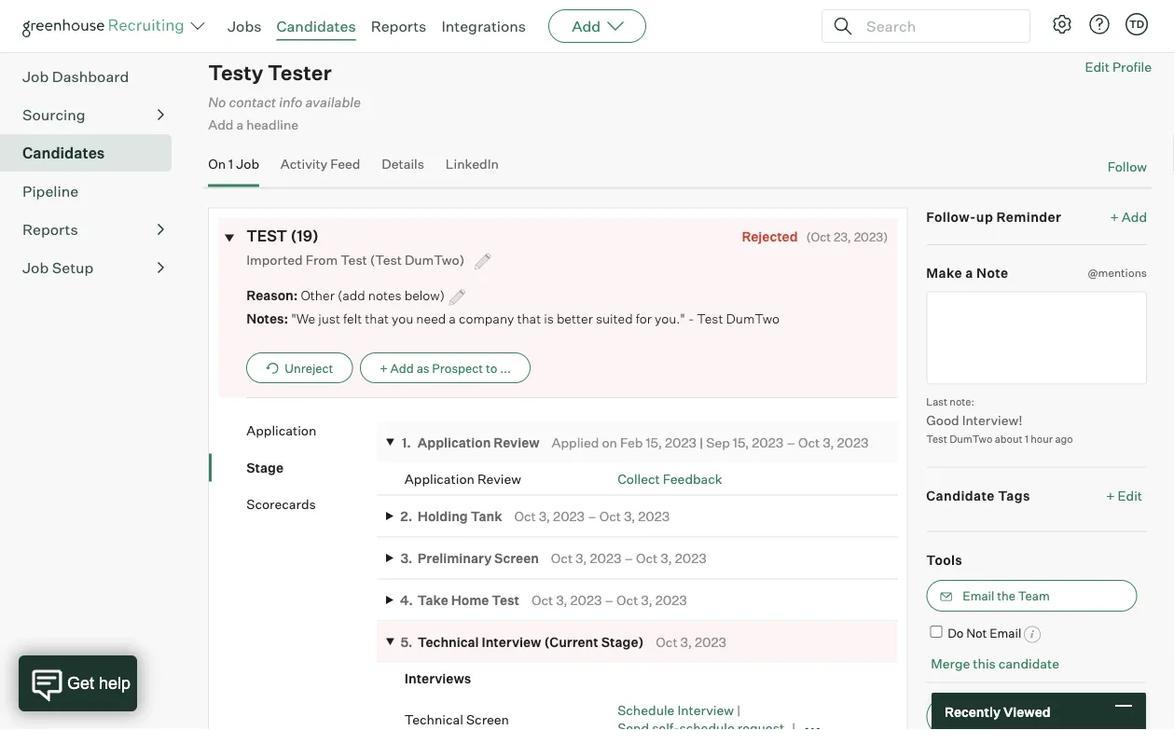 Task type: describe. For each thing, give the bounding box(es) containing it.
add as prospect to ...
[[963, 709, 1083, 724]]

0 vertical spatial technical
[[418, 634, 479, 650]]

+ for + edit
[[1106, 487, 1115, 503]]

0 vertical spatial screen
[[494, 550, 539, 566]]

stage
[[246, 459, 283, 475]]

test right -
[[697, 310, 723, 327]]

interview!
[[962, 412, 1023, 428]]

you
[[392, 310, 413, 327]]

pipeline link
[[22, 180, 164, 203]]

testy tester no contact info available add a headline
[[208, 60, 361, 133]]

make a note
[[926, 265, 1009, 281]]

0 horizontal spatial candidates
[[22, 144, 105, 162]]

+ add link
[[1110, 207, 1147, 225]]

feedback
[[663, 471, 722, 487]]

+ add as prospect to ... button
[[360, 352, 531, 383]]

do
[[948, 626, 964, 640]]

of
[[979, 4, 990, 20]]

job dashboard link
[[22, 65, 164, 88]]

4
[[965, 4, 974, 20]]

last
[[926, 395, 947, 408]]

application up application review
[[418, 434, 491, 450]]

back
[[33, 5, 63, 21]]

Do Not Email checkbox
[[930, 626, 942, 638]]

merge
[[931, 655, 970, 671]]

+ add
[[1110, 208, 1147, 225]]

1 vertical spatial email
[[990, 626, 1021, 640]]

1 inside last note: good interview! test dumtwo               about 1 hour               ago
[[1025, 433, 1029, 445]]

(19)
[[290, 226, 319, 245]]

back to search results link
[[33, 5, 167, 21]]

just
[[318, 310, 340, 327]]

email the team
[[963, 588, 1050, 603]]

1 vertical spatial candidates link
[[22, 142, 164, 164]]

hour
[[1031, 433, 1053, 445]]

stage link
[[246, 458, 377, 476]]

test
[[246, 226, 287, 245]]

30
[[995, 4, 1012, 20]]

back to search results
[[33, 5, 167, 21]]

reminder
[[996, 208, 1062, 225]]

2 horizontal spatial a
[[965, 265, 973, 281]]

headline
[[246, 117, 299, 133]]

add button
[[548, 9, 646, 43]]

1.
[[402, 434, 411, 450]]

reason:
[[246, 287, 298, 303]]

not
[[966, 626, 987, 640]]

jobs
[[228, 17, 262, 35]]

1 vertical spatial screen
[[466, 711, 509, 727]]

add inside 'testy tester no contact info available add a headline'
[[208, 117, 233, 133]]

0 vertical spatial to
[[66, 5, 78, 21]]

Search text field
[[862, 13, 1013, 40]]

no
[[208, 93, 226, 110]]

info
[[279, 93, 302, 110]]

– up 'stage)'
[[605, 592, 614, 608]]

configure image
[[1051, 13, 1073, 35]]

tools
[[926, 551, 963, 568]]

1. application review applied on  feb 15, 2023 | sep 15, 2023 – oct 3, 2023
[[402, 434, 869, 450]]

stage)
[[601, 634, 644, 650]]

follow-up reminder
[[926, 208, 1062, 225]]

tags
[[998, 487, 1030, 503]]

1 vertical spatial interview
[[677, 702, 734, 718]]

a for tester
[[236, 117, 244, 133]]

(oct
[[806, 229, 831, 244]]

+ for + add as prospect to ...
[[380, 360, 388, 375]]

on
[[208, 156, 226, 172]]

below)
[[404, 287, 445, 303]]

details
[[382, 156, 424, 172]]

preliminary
[[418, 550, 492, 566]]

dumtwo)
[[405, 251, 465, 267]]

prospect inside + add as prospect to ... button
[[432, 360, 483, 375]]

notes
[[368, 287, 402, 303]]

activity feed
[[281, 156, 360, 172]]

@mentions
[[1088, 266, 1147, 280]]

viewed
[[1003, 703, 1051, 720]]

testy
[[208, 60, 263, 86]]

last note: good interview! test dumtwo               about 1 hour               ago
[[926, 395, 1073, 445]]

note:
[[950, 395, 974, 408]]

email the team button
[[926, 580, 1137, 612]]

4. take home test oct 3, 2023 – oct 3, 2023
[[400, 592, 687, 608]]

@mentions link
[[1088, 264, 1147, 282]]

4 of 30 candidates
[[965, 4, 1085, 20]]

3.
[[400, 550, 412, 566]]

note
[[976, 265, 1009, 281]]

company
[[459, 310, 514, 327]]

test inside last note: good interview! test dumtwo               about 1 hour               ago
[[926, 433, 947, 445]]

2 vertical spatial to
[[1058, 709, 1070, 724]]

jobs link
[[228, 17, 262, 35]]

recently
[[945, 703, 1001, 720]]

0 vertical spatial dumtwo
[[726, 310, 780, 327]]

recently viewed
[[945, 703, 1051, 720]]

activity
[[281, 156, 328, 172]]

1 vertical spatial reports
[[22, 220, 78, 239]]

application link
[[246, 421, 377, 440]]

up
[[976, 208, 993, 225]]

application review
[[405, 471, 521, 487]]

greenhouse recruiting image
[[22, 15, 190, 37]]

sourcing
[[22, 106, 85, 124]]

notes: "we just felt that you need a company that is better suited for you." - test dumtwo
[[246, 310, 780, 327]]

+ edit
[[1106, 487, 1142, 503]]

linkedin link
[[446, 156, 499, 183]]

2. holding tank oct 3, 2023 – oct 3, 2023
[[400, 508, 670, 524]]

schedule interview |
[[617, 702, 741, 718]]

on 1 job link
[[208, 156, 259, 183]]

follow link
[[1108, 157, 1147, 176]]

4.
[[400, 592, 413, 608]]

feb
[[620, 434, 643, 450]]



Task type: vqa. For each thing, say whether or not it's contained in the screenshot.
info
yes



Task type: locate. For each thing, give the bounding box(es) containing it.
felt
[[343, 310, 362, 327]]

a inside 'testy tester no contact info available add a headline'
[[236, 117, 244, 133]]

1 vertical spatial 1
[[1025, 433, 1029, 445]]

suited
[[596, 310, 633, 327]]

(current
[[544, 634, 598, 650]]

email right not on the right
[[990, 626, 1021, 640]]

interviews
[[405, 670, 471, 687]]

as down need
[[417, 360, 429, 375]]

0 vertical spatial |
[[699, 434, 703, 450]]

1 horizontal spatial candidates link
[[277, 17, 356, 35]]

| right schedule interview link
[[737, 702, 741, 718]]

0 vertical spatial reports
[[371, 17, 427, 35]]

you."
[[655, 310, 685, 327]]

1 15, from the left
[[646, 434, 662, 450]]

screen down 2. holding tank oct 3, 2023 – oct 3, 2023
[[494, 550, 539, 566]]

on
[[602, 434, 617, 450]]

prospect down "candidate"
[[1004, 709, 1055, 724]]

1 horizontal spatial 15,
[[733, 434, 749, 450]]

technical up the interviews at the left of page
[[418, 634, 479, 650]]

tank
[[471, 508, 502, 524]]

do not email
[[948, 626, 1021, 640]]

1 vertical spatial prospect
[[1004, 709, 1055, 724]]

0 horizontal spatial reports link
[[22, 218, 164, 241]]

unreject button
[[246, 352, 353, 383]]

edit
[[1085, 59, 1110, 75], [1118, 487, 1142, 503]]

0 vertical spatial as
[[417, 360, 429, 375]]

2.
[[400, 508, 412, 524]]

other
[[301, 287, 335, 303]]

technical
[[418, 634, 479, 650], [405, 711, 463, 727]]

screen down the interviews at the left of page
[[466, 711, 509, 727]]

5. technical interview (current stage)
[[400, 634, 644, 650]]

0 vertical spatial 1
[[229, 156, 233, 172]]

0 horizontal spatial ...
[[500, 360, 511, 375]]

test (19)
[[246, 226, 319, 245]]

job setup
[[22, 258, 94, 277]]

0 vertical spatial review
[[494, 434, 540, 450]]

details link
[[382, 156, 424, 183]]

1 horizontal spatial a
[[449, 310, 456, 327]]

team
[[1018, 588, 1050, 603]]

1
[[229, 156, 233, 172], [1025, 433, 1029, 445]]

that right felt
[[365, 310, 389, 327]]

1 right on
[[229, 156, 233, 172]]

5.
[[400, 634, 412, 650]]

as inside add as prospect to ... button
[[989, 709, 1002, 724]]

... right "viewed"
[[1072, 709, 1083, 724]]

job left setup at top
[[22, 258, 49, 277]]

td button
[[1122, 9, 1152, 39]]

edit profile
[[1085, 59, 1152, 75]]

as left "viewed"
[[989, 709, 1002, 724]]

0 horizontal spatial dumtwo
[[726, 310, 780, 327]]

feed
[[330, 156, 360, 172]]

about
[[995, 433, 1023, 445]]

add
[[572, 17, 601, 35], [208, 117, 233, 133], [1122, 208, 1147, 225], [390, 360, 414, 375], [963, 709, 986, 724]]

1 that from the left
[[365, 310, 389, 327]]

search
[[81, 5, 122, 21]]

collect feedback link
[[617, 471, 722, 487]]

test down good
[[926, 433, 947, 445]]

-
[[688, 310, 694, 327]]

0 vertical spatial email
[[963, 588, 994, 603]]

a down contact
[[236, 117, 244, 133]]

1 vertical spatial to
[[486, 360, 497, 375]]

reports left integrations 'link'
[[371, 17, 427, 35]]

candidates link down sourcing link at the top
[[22, 142, 164, 164]]

interview down 4. take home test oct 3, 2023 – oct 3, 2023
[[482, 634, 541, 650]]

dumtwo right -
[[726, 310, 780, 327]]

1 vertical spatial job
[[236, 156, 259, 172]]

is
[[544, 310, 554, 327]]

0 vertical spatial candidates
[[277, 17, 356, 35]]

dumtwo inside last note: good interview! test dumtwo               about 1 hour               ago
[[949, 433, 993, 445]]

candidate
[[926, 487, 995, 503]]

0 vertical spatial +
[[1110, 208, 1119, 225]]

sep
[[706, 434, 730, 450]]

dashboard
[[52, 67, 129, 86]]

1 vertical spatial |
[[737, 702, 741, 718]]

– down collect
[[624, 550, 633, 566]]

need
[[416, 310, 446, 327]]

profile
[[1112, 59, 1152, 75]]

this
[[973, 655, 996, 671]]

schedule interview link
[[617, 702, 734, 718]]

imported
[[246, 251, 303, 267]]

1 vertical spatial review
[[477, 471, 521, 487]]

0 horizontal spatial |
[[699, 434, 703, 450]]

reports
[[371, 17, 427, 35], [22, 220, 78, 239]]

a left note
[[965, 265, 973, 281]]

oct 3, 2023
[[656, 634, 726, 650]]

imported from test (test dumtwo)
[[246, 251, 467, 267]]

0 vertical spatial job
[[22, 67, 49, 86]]

application for application review
[[405, 471, 475, 487]]

collect
[[617, 471, 660, 487]]

0 horizontal spatial that
[[365, 310, 389, 327]]

for
[[636, 310, 652, 327]]

23,
[[834, 229, 851, 244]]

application for application
[[246, 422, 316, 439]]

... down notes: "we just felt that you need a company that is better suited for you." - test dumtwo
[[500, 360, 511, 375]]

candidates
[[277, 17, 356, 35], [22, 144, 105, 162]]

3,
[[823, 434, 834, 450], [539, 508, 550, 524], [624, 508, 635, 524], [575, 550, 587, 566], [661, 550, 672, 566], [556, 592, 567, 608], [641, 592, 653, 608], [680, 634, 692, 650]]

dumtwo down interview!
[[949, 433, 993, 445]]

contact
[[229, 93, 276, 110]]

add inside popup button
[[572, 17, 601, 35]]

0 horizontal spatial a
[[236, 117, 244, 133]]

application up holding
[[405, 471, 475, 487]]

that left is
[[517, 310, 541, 327]]

1 vertical spatial +
[[380, 360, 388, 375]]

as inside + add as prospect to ... button
[[417, 360, 429, 375]]

rejected
[[742, 228, 798, 244]]

job right on
[[236, 156, 259, 172]]

1 horizontal spatial reports
[[371, 17, 427, 35]]

1 vertical spatial a
[[965, 265, 973, 281]]

td button
[[1126, 13, 1148, 35]]

0 horizontal spatial to
[[66, 5, 78, 21]]

activity feed link
[[281, 156, 360, 183]]

candidates
[[1017, 4, 1085, 20]]

technical down the interviews at the left of page
[[405, 711, 463, 727]]

reports link left integrations 'link'
[[371, 17, 427, 35]]

1 horizontal spatial prospect
[[1004, 709, 1055, 724]]

candidates up tester
[[277, 17, 356, 35]]

email inside button
[[963, 588, 994, 603]]

2 vertical spatial a
[[449, 310, 456, 327]]

1 vertical spatial dumtwo
[[949, 433, 993, 445]]

test left (test
[[341, 251, 367, 267]]

review left applied
[[494, 434, 540, 450]]

integrations
[[441, 17, 526, 35]]

1 horizontal spatial dumtwo
[[949, 433, 993, 445]]

take
[[418, 592, 448, 608]]

2 that from the left
[[517, 310, 541, 327]]

1 vertical spatial ...
[[1072, 709, 1083, 724]]

better
[[557, 310, 593, 327]]

| left sep
[[699, 434, 703, 450]]

candidates down 'sourcing'
[[22, 144, 105, 162]]

linkedin
[[446, 156, 499, 172]]

notes:
[[246, 310, 288, 327]]

review
[[494, 434, 540, 450], [477, 471, 521, 487]]

to right back
[[66, 5, 78, 21]]

1 horizontal spatial as
[[989, 709, 1002, 724]]

scorecards
[[246, 496, 316, 512]]

job
[[22, 67, 49, 86], [236, 156, 259, 172], [22, 258, 49, 277]]

1 horizontal spatial 1
[[1025, 433, 1029, 445]]

application up stage
[[246, 422, 316, 439]]

–
[[786, 434, 795, 450], [588, 508, 596, 524], [624, 550, 633, 566], [605, 592, 614, 608]]

email left the the
[[963, 588, 994, 603]]

1 vertical spatial candidates
[[22, 144, 105, 162]]

0 vertical spatial reports link
[[371, 17, 427, 35]]

2023)
[[854, 229, 888, 244]]

1 vertical spatial reports link
[[22, 218, 164, 241]]

0 vertical spatial a
[[236, 117, 244, 133]]

candidate
[[999, 655, 1059, 671]]

job up 'sourcing'
[[22, 67, 49, 86]]

1 horizontal spatial ...
[[1072, 709, 1083, 724]]

results
[[125, 5, 167, 21]]

1 horizontal spatial |
[[737, 702, 741, 718]]

2 horizontal spatial to
[[1058, 709, 1070, 724]]

add as prospect to ... button
[[926, 697, 1137, 730]]

0 horizontal spatial 15,
[[646, 434, 662, 450]]

0 horizontal spatial prospect
[[432, 360, 483, 375]]

applied
[[552, 434, 599, 450]]

1 vertical spatial as
[[989, 709, 1002, 724]]

holding
[[418, 508, 468, 524]]

sourcing link
[[22, 104, 164, 126]]

to down company
[[486, 360, 497, 375]]

test right home
[[492, 592, 519, 608]]

integrations link
[[441, 17, 526, 35]]

pipeline
[[22, 182, 78, 201]]

reports down pipeline at the left top of the page
[[22, 220, 78, 239]]

1 horizontal spatial that
[[517, 310, 541, 327]]

0 vertical spatial candidates link
[[277, 17, 356, 35]]

+ inside button
[[380, 360, 388, 375]]

prospect down need
[[432, 360, 483, 375]]

– right sep
[[786, 434, 795, 450]]

0 horizontal spatial interview
[[482, 634, 541, 650]]

0 vertical spatial edit
[[1085, 59, 1110, 75]]

0 horizontal spatial edit
[[1085, 59, 1110, 75]]

merge this candidate
[[931, 655, 1059, 671]]

0 vertical spatial ...
[[500, 360, 511, 375]]

reports link up job setup link
[[22, 218, 164, 241]]

0 horizontal spatial 1
[[229, 156, 233, 172]]

3. preliminary screen oct 3, 2023 – oct 3, 2023
[[400, 550, 707, 566]]

reports link
[[371, 17, 427, 35], [22, 218, 164, 241]]

1 horizontal spatial edit
[[1118, 487, 1142, 503]]

interview
[[482, 634, 541, 650], [677, 702, 734, 718]]

email
[[963, 588, 994, 603], [990, 626, 1021, 640]]

+ for + add
[[1110, 208, 1119, 225]]

prospect inside add as prospect to ... button
[[1004, 709, 1055, 724]]

candidates link up tester
[[277, 17, 356, 35]]

candidate tags
[[926, 487, 1030, 503]]

a right need
[[449, 310, 456, 327]]

– up 3. preliminary screen oct 3, 2023 – oct 3, 2023
[[588, 508, 596, 524]]

on 1 job
[[208, 156, 259, 172]]

0 horizontal spatial candidates link
[[22, 142, 164, 164]]

2 vertical spatial +
[[1106, 487, 1115, 503]]

1 horizontal spatial interview
[[677, 702, 734, 718]]

1 horizontal spatial candidates
[[277, 17, 356, 35]]

0 vertical spatial prospect
[[432, 360, 483, 375]]

15, right feb at the right bottom of the page
[[646, 434, 662, 450]]

review up tank
[[477, 471, 521, 487]]

job dashboard
[[22, 67, 129, 86]]

1 left hour
[[1025, 433, 1029, 445]]

1 horizontal spatial reports link
[[371, 17, 427, 35]]

0 horizontal spatial reports
[[22, 220, 78, 239]]

job for job setup
[[22, 258, 49, 277]]

2 vertical spatial job
[[22, 258, 49, 277]]

None text field
[[926, 291, 1147, 384]]

that
[[365, 310, 389, 327], [517, 310, 541, 327]]

a for "we
[[449, 310, 456, 327]]

0 vertical spatial interview
[[482, 634, 541, 650]]

0 horizontal spatial as
[[417, 360, 429, 375]]

1 horizontal spatial to
[[486, 360, 497, 375]]

2 15, from the left
[[733, 434, 749, 450]]

interview right schedule
[[677, 702, 734, 718]]

job for job dashboard
[[22, 67, 49, 86]]

1 vertical spatial edit
[[1118, 487, 1142, 503]]

to right "viewed"
[[1058, 709, 1070, 724]]

1 vertical spatial technical
[[405, 711, 463, 727]]

15, right sep
[[733, 434, 749, 450]]



